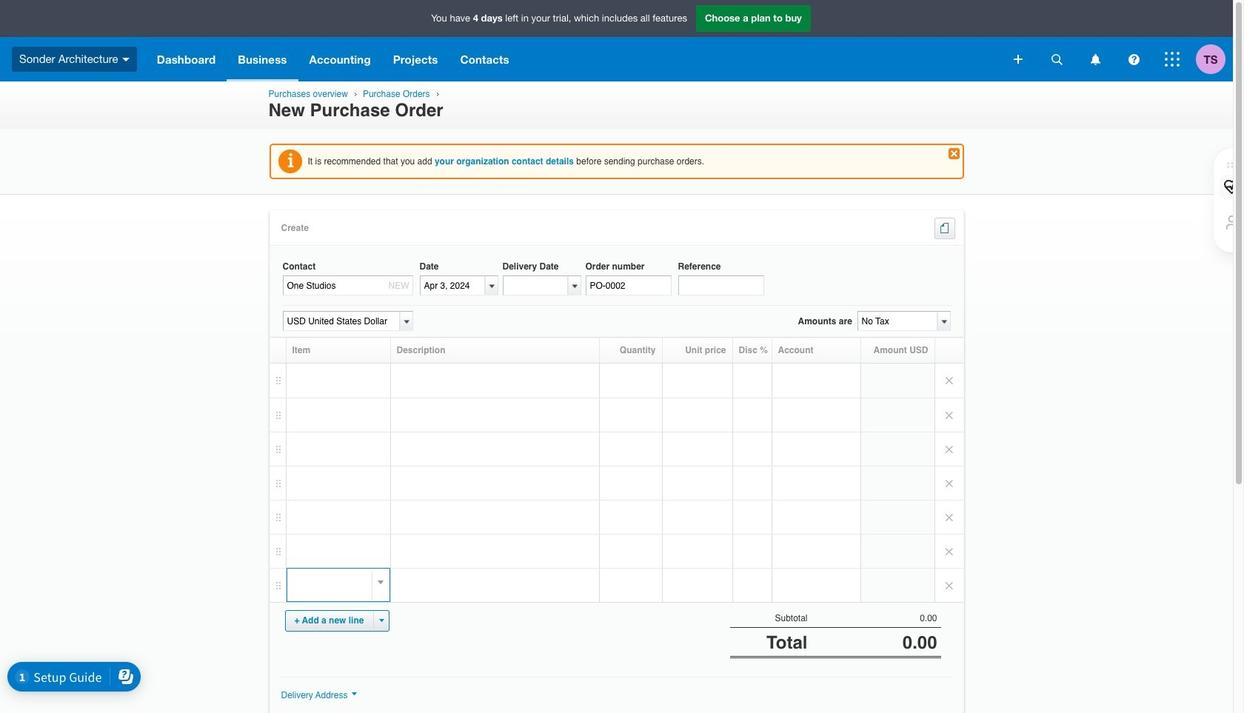 Task type: vqa. For each thing, say whether or not it's contained in the screenshot.
text field
yes



Task type: describe. For each thing, give the bounding box(es) containing it.
Select a currency text field
[[283, 311, 400, 331]]

el image
[[951, 223, 953, 234]]

1 horizontal spatial svg image
[[1128, 54, 1139, 65]]



Task type: locate. For each thing, give the bounding box(es) containing it.
2 horizontal spatial svg image
[[1051, 54, 1062, 65]]

0 horizontal spatial svg image
[[1091, 54, 1100, 65]]

None text field
[[420, 276, 485, 296], [503, 276, 568, 296], [585, 276, 671, 296], [678, 276, 764, 296], [420, 276, 485, 296], [503, 276, 568, 296], [585, 276, 671, 296], [678, 276, 764, 296]]

1 horizontal spatial svg image
[[1014, 55, 1023, 64]]

0 horizontal spatial svg image
[[122, 58, 129, 61]]

None text field
[[283, 276, 413, 296], [857, 311, 937, 331], [287, 569, 375, 589], [283, 276, 413, 296], [857, 311, 937, 331], [287, 569, 375, 589]]

banner
[[0, 0, 1233, 81]]

svg image
[[1051, 54, 1062, 65], [1014, 55, 1023, 64], [122, 58, 129, 61]]

svg image
[[1165, 52, 1180, 67], [1091, 54, 1100, 65], [1128, 54, 1139, 65]]

2 horizontal spatial svg image
[[1165, 52, 1180, 67]]



